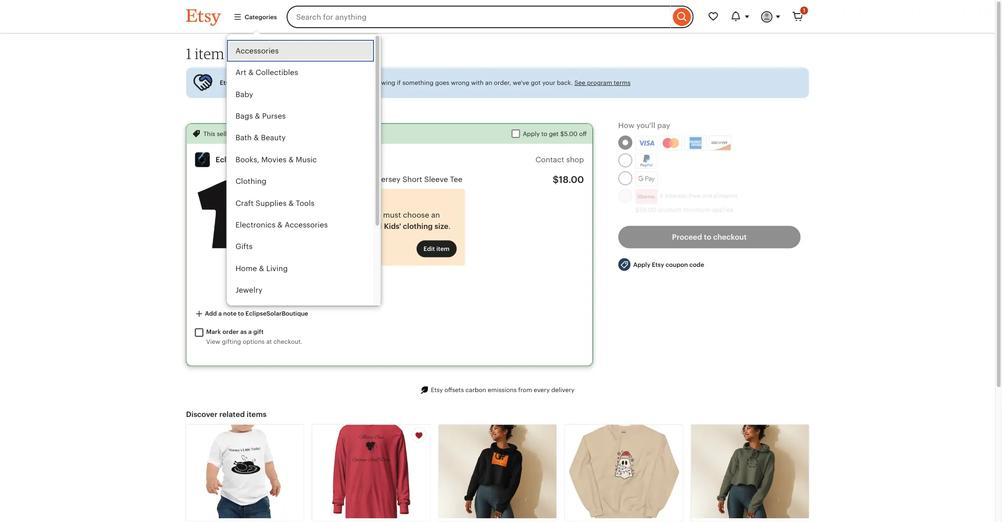 Task type: describe. For each thing, give the bounding box(es) containing it.
in
[[228, 45, 241, 62]]

clothing
[[235, 177, 266, 186]]

gifting
[[222, 338, 241, 345]]

etsy purchase protection: shop confidently on etsy knowing if something goes wrong with an order, we've got your back. see program terms
[[220, 79, 631, 86]]

apply etsy coupon code button
[[612, 254, 712, 275]]

a inside mark order as a gift view gifting options at checkout.
[[249, 328, 252, 335]]

bath
[[235, 134, 252, 142]]

purchase
[[234, 79, 261, 86]]

this seller sent you an offer
[[204, 130, 283, 137]]

proceed to checkout
[[673, 233, 747, 242]]

& for party
[[258, 308, 263, 316]]

this
[[204, 130, 215, 137]]

jewelry link
[[227, 280, 374, 301]]

how
[[619, 121, 635, 130]]

at
[[267, 338, 272, 345]]

add a note to eclipsesolarboutique
[[204, 310, 308, 317]]

4
[[660, 193, 664, 200]]

0 horizontal spatial you
[[248, 130, 259, 137]]

0 horizontal spatial accessories
[[235, 47, 279, 55]]

my first thanksgiving jersey short sleeve tee image
[[195, 173, 290, 249]]

on
[[348, 79, 356, 86]]

1 link
[[787, 6, 810, 28]]

0 vertical spatial your
[[244, 45, 274, 62]]

electronics & accessories
[[235, 221, 328, 229]]

must
[[383, 211, 401, 219]]

paper & party supplies link
[[227, 301, 374, 323]]

home
[[235, 264, 257, 273]]

installments
[[703, 193, 738, 200]]

add for add a note to eclipsesolarboutique
[[205, 310, 217, 317]]

books,
[[235, 155, 259, 164]]

apply for apply etsy coupon code
[[634, 261, 651, 268]]

categories
[[245, 13, 277, 20]]

$50.00
[[636, 206, 657, 213]]

banner containing accessories
[[169, 0, 827, 323]]

electronics
[[235, 221, 275, 229]]

mommy's little turkey baby jersey short sleeve tee. thanksgiving and fall baby wear image
[[186, 425, 304, 519]]

bags & purses
[[235, 112, 286, 120]]

$50.00 product minimum applies
[[636, 206, 734, 213]]

checkout.
[[274, 338, 303, 345]]

18.00
[[559, 174, 584, 185]]

minimum
[[684, 206, 711, 213]]

coupon
[[666, 261, 688, 268]]

to for proceed
[[704, 233, 712, 242]]

short
[[403, 175, 423, 184]]

for:
[[333, 222, 345, 231]]

apply for apply to get $5.00 off
[[523, 130, 540, 137]]

you'll
[[637, 121, 656, 130]]

add options
[[307, 198, 351, 206]]

books, movies & music
[[235, 155, 317, 164]]

& for accessories
[[277, 221, 283, 229]]

a inside dropdown button
[[219, 310, 222, 317]]

craft
[[235, 199, 254, 207]]

party
[[265, 308, 284, 316]]

emissions
[[488, 387, 517, 394]]

craft supplies & tools link
[[227, 192, 374, 214]]

home & living
[[235, 264, 288, 273]]

gifts link
[[227, 236, 374, 258]]

messy bun and getting stuff done hooded long-sleeve tee image
[[313, 425, 430, 519]]

supplies inside 'link'
[[256, 199, 287, 207]]

bath & beauty
[[235, 134, 286, 142]]

checkout
[[714, 233, 747, 242]]

first
[[311, 175, 327, 184]]

terms
[[614, 79, 631, 86]]

bath & beauty link
[[227, 127, 374, 149]]

movies
[[261, 155, 286, 164]]

discover related items
[[186, 411, 267, 419]]

menu inside banner
[[227, 34, 381, 323]]

note
[[223, 310, 237, 317]]

sleeve
[[425, 175, 448, 184]]

beauty
[[261, 134, 286, 142]]

order,
[[494, 79, 512, 86]]

to for apply
[[542, 130, 548, 137]]

shop
[[296, 79, 312, 86]]

edit item
[[424, 245, 450, 252]]

size
[[435, 222, 449, 231]]

items
[[247, 411, 267, 419]]

& for beauty
[[254, 134, 259, 142]]

see program terms link
[[575, 79, 631, 86]]

etsy right on
[[357, 79, 369, 86]]

mark
[[206, 328, 221, 335]]

apply to get $5.00 off
[[523, 130, 587, 137]]

see
[[575, 79, 586, 86]]

dog mom crop hoodie image
[[692, 425, 810, 519]]

1 vertical spatial an
[[261, 130, 268, 137]]

0 vertical spatial eclipsesolarboutique
[[216, 156, 293, 164]]

mark order as a gift view gifting options at checkout.
[[206, 328, 303, 345]]

knowing
[[371, 79, 396, 86]]

& inside craft supplies & tools 'link'
[[289, 199, 294, 207]]

off
[[580, 130, 587, 137]]

music
[[296, 155, 317, 164]]

& for purses
[[255, 112, 260, 120]]

cart
[[277, 45, 302, 62]]

Search for anything text field
[[287, 6, 671, 28]]

as
[[240, 328, 247, 335]]

contact shop button
[[536, 156, 584, 164]]

discover
[[186, 411, 218, 419]]

edit item button
[[417, 241, 457, 258]]

american express image
[[686, 137, 706, 149]]

bags & purses link
[[227, 105, 374, 127]]



Task type: locate. For each thing, give the bounding box(es) containing it.
apply etsy coupon code
[[634, 261, 705, 268]]

festive ghost unisex sweatshirt image
[[565, 425, 683, 519]]

categories button
[[227, 8, 284, 25]]

proceed
[[673, 233, 703, 242]]

visa image
[[639, 139, 655, 147]]

0 horizontal spatial apply
[[523, 130, 540, 137]]

eclipsesolarboutique link
[[216, 156, 293, 164]]

a right as
[[249, 328, 252, 335]]

& down craft supplies & tools
[[277, 221, 283, 229]]

to right the note
[[238, 310, 244, 317]]

paypal image
[[637, 155, 657, 167]]

1 inside banner
[[804, 8, 806, 13]]

& for collectibles
[[248, 68, 254, 77]]

item right edit
[[437, 245, 450, 252]]

item for edit
[[437, 245, 450, 252]]

& left party at the left bottom of the page
[[258, 308, 263, 316]]

buy
[[318, 211, 331, 219]]

clothing link
[[227, 171, 374, 192]]

0 vertical spatial item
[[195, 45, 225, 62]]

add
[[307, 198, 322, 206], [205, 310, 217, 317]]

0 vertical spatial add
[[307, 198, 322, 206]]

seller
[[217, 130, 233, 137]]

art & collectibles
[[235, 68, 298, 77]]

we've
[[513, 79, 530, 86]]

1
[[804, 8, 806, 13], [186, 45, 192, 62]]

supplies down jewelry link
[[286, 308, 317, 316]]

1 vertical spatial you
[[368, 211, 381, 219]]

an left offer at left
[[261, 130, 268, 137]]

& right bath
[[254, 134, 259, 142]]

0 horizontal spatial 1
[[186, 45, 192, 62]]

art
[[235, 68, 246, 77]]

wrong
[[451, 79, 470, 86]]

add inside dropdown button
[[205, 310, 217, 317]]

& left tools
[[289, 199, 294, 207]]

supplies up the electronics & accessories
[[256, 199, 287, 207]]

accessories link
[[227, 40, 374, 62]]

1 horizontal spatial apply
[[634, 261, 651, 268]]

0 horizontal spatial an
[[261, 130, 268, 137]]

& inside paper & party supplies link
[[258, 308, 263, 316]]

2 horizontal spatial an
[[486, 79, 493, 86]]

choose
[[403, 211, 430, 219]]

supplies
[[256, 199, 287, 207], [286, 308, 317, 316]]

an right with
[[486, 79, 493, 86]]

1 horizontal spatial item
[[437, 245, 450, 252]]

craft supplies & tools
[[235, 199, 314, 207]]

to
[[307, 211, 316, 219]]

1 vertical spatial a
[[249, 328, 252, 335]]

0 vertical spatial an
[[486, 79, 493, 86]]

an up size
[[432, 211, 440, 219]]

add up mark
[[205, 310, 217, 317]]

and kids' clothing size .
[[367, 222, 451, 231]]

item left in
[[195, 45, 225, 62]]

options up this at the left top
[[324, 198, 351, 206]]

$ 18.00
[[553, 174, 584, 185]]

0 vertical spatial 1
[[804, 8, 806, 13]]

add up the to
[[307, 198, 322, 206]]

gifts
[[235, 243, 252, 251]]

to left get
[[542, 130, 548, 137]]

1 vertical spatial supplies
[[286, 308, 317, 316]]

$5.00
[[561, 130, 578, 137]]

goes
[[435, 79, 450, 86]]

0 horizontal spatial options
[[243, 338, 265, 345]]

0 horizontal spatial add
[[205, 310, 217, 317]]

accessories down the to
[[285, 221, 328, 229]]

apply left "coupon"
[[634, 261, 651, 268]]

1 horizontal spatial you
[[368, 211, 381, 219]]

etsy left "coupon"
[[652, 261, 665, 268]]

pay in 4 installments image
[[636, 189, 658, 204]]

1 vertical spatial to
[[704, 233, 712, 242]]

i never miss chancla graphic crop hoodie image
[[439, 425, 557, 519]]

purses
[[262, 112, 286, 120]]

item,
[[348, 211, 366, 219]]

order
[[223, 328, 239, 335]]

pay
[[658, 121, 671, 130]]

apply inside dropdown button
[[634, 261, 651, 268]]

1 vertical spatial accessories
[[285, 221, 328, 229]]

options
[[324, 198, 351, 206], [243, 338, 265, 345]]

0 vertical spatial supplies
[[256, 199, 287, 207]]

paper & party supplies
[[235, 308, 317, 316]]

etsy left offsets
[[431, 387, 443, 394]]

& for living
[[259, 264, 264, 273]]

& inside bags & purses link
[[255, 112, 260, 120]]

2 horizontal spatial to
[[704, 233, 712, 242]]

1 vertical spatial item
[[437, 245, 450, 252]]

None search field
[[287, 6, 694, 28]]

thanksgiving
[[329, 175, 376, 184]]

code
[[690, 261, 705, 268]]

options inside mark order as a gift view gifting options at checkout.
[[243, 338, 265, 345]]

kids'
[[384, 222, 401, 231]]

0 horizontal spatial to
[[238, 310, 244, 317]]

shop
[[567, 156, 584, 164]]

eclipsesolarboutique inside dropdown button
[[246, 310, 308, 317]]

1 horizontal spatial 1
[[804, 8, 806, 13]]

2 vertical spatial to
[[238, 310, 244, 317]]

1 item in your cart
[[186, 45, 302, 62]]

electronics & accessories link
[[227, 214, 374, 236]]

& right home
[[259, 264, 264, 273]]

discover image
[[710, 138, 731, 150]]

google pay image
[[636, 172, 658, 186]]

my first thanksgiving jersey short sleeve tee link
[[299, 175, 463, 184]]

&
[[248, 68, 254, 77], [255, 112, 260, 120], [254, 134, 259, 142], [288, 155, 294, 164], [289, 199, 294, 207], [277, 221, 283, 229], [259, 264, 264, 273], [258, 308, 263, 316]]

menu
[[227, 34, 381, 323]]

1 horizontal spatial a
[[249, 328, 252, 335]]

tee
[[450, 175, 463, 184]]

1 horizontal spatial options
[[324, 198, 351, 206]]

etsy left purchase
[[220, 79, 232, 86]]

an inside to buy this item, you must choose an option for:
[[432, 211, 440, 219]]

you inside to buy this item, you must choose an option for:
[[368, 211, 381, 219]]

0 vertical spatial accessories
[[235, 47, 279, 55]]

none search field inside banner
[[287, 6, 694, 28]]

carbon
[[466, 387, 487, 394]]

1 vertical spatial your
[[543, 79, 556, 86]]

add a note to eclipsesolarboutique button
[[188, 305, 315, 323]]

gift
[[254, 328, 264, 335]]

1 horizontal spatial to
[[542, 130, 548, 137]]

1 vertical spatial eclipsesolarboutique
[[246, 310, 308, 317]]

baby link
[[227, 84, 374, 105]]

1 for 1
[[804, 8, 806, 13]]

0 horizontal spatial item
[[195, 45, 225, 62]]

how you'll pay
[[619, 121, 671, 130]]

banner
[[169, 0, 827, 323]]

jewelry
[[235, 286, 262, 295]]

view
[[206, 338, 220, 345]]

this
[[333, 211, 346, 219]]

paper
[[235, 308, 256, 316]]

0 vertical spatial options
[[324, 198, 351, 206]]

options down the gift
[[243, 338, 265, 345]]

to buy this item, you must choose an option for:
[[307, 211, 440, 231]]

1 vertical spatial apply
[[634, 261, 651, 268]]

baby
[[235, 90, 253, 99]]

& right the art
[[248, 68, 254, 77]]

clothing
[[403, 222, 433, 231]]

to inside button
[[704, 233, 712, 242]]

0 horizontal spatial a
[[219, 310, 222, 317]]

apply left get
[[523, 130, 540, 137]]

contact
[[536, 156, 565, 164]]

menu containing accessories
[[227, 34, 381, 323]]

item inside button
[[437, 245, 450, 252]]

0 vertical spatial a
[[219, 310, 222, 317]]

& right bags
[[255, 112, 260, 120]]

every
[[534, 387, 550, 394]]

eclipsesolarboutique image
[[195, 152, 210, 167]]

& left music
[[288, 155, 294, 164]]

1 for 1 item in your cart
[[186, 45, 192, 62]]

collectibles
[[256, 68, 298, 77]]

to inside dropdown button
[[238, 310, 244, 317]]

1 horizontal spatial an
[[432, 211, 440, 219]]

$
[[553, 174, 559, 185]]

1 vertical spatial options
[[243, 338, 265, 345]]

& inside books, movies & music link
[[288, 155, 294, 164]]

1 horizontal spatial accessories
[[285, 221, 328, 229]]

1 horizontal spatial your
[[543, 79, 556, 86]]

etsy inside dropdown button
[[652, 261, 665, 268]]

an
[[486, 79, 493, 86], [261, 130, 268, 137], [432, 211, 440, 219]]

mastercard image
[[662, 137, 681, 149]]

if
[[397, 79, 401, 86]]

.
[[449, 222, 451, 231]]

0 horizontal spatial your
[[244, 45, 274, 62]]

program
[[587, 79, 613, 86]]

a left the note
[[219, 310, 222, 317]]

item for 1
[[195, 45, 225, 62]]

something
[[403, 79, 434, 86]]

etsy offsets carbon emissions from every delivery
[[431, 387, 575, 394]]

& inside bath & beauty link
[[254, 134, 259, 142]]

you right sent
[[248, 130, 259, 137]]

edit
[[424, 245, 435, 252]]

add for add options
[[307, 198, 322, 206]]

tools
[[296, 199, 314, 207]]

proceed to checkout button
[[619, 226, 801, 249]]

1 horizontal spatial add
[[307, 198, 322, 206]]

accessories up art & collectibles
[[235, 47, 279, 55]]

confidently
[[313, 79, 346, 86]]

your up art & collectibles
[[244, 45, 274, 62]]

delivery
[[552, 387, 575, 394]]

1 vertical spatial 1
[[186, 45, 192, 62]]

1 vertical spatial add
[[205, 310, 217, 317]]

0 vertical spatial apply
[[523, 130, 540, 137]]

to right proceed
[[704, 233, 712, 242]]

0 vertical spatial to
[[542, 130, 548, 137]]

2 vertical spatial an
[[432, 211, 440, 219]]

you up and on the top left of the page
[[368, 211, 381, 219]]

0 vertical spatial you
[[248, 130, 259, 137]]

& inside electronics & accessories link
[[277, 221, 283, 229]]

& inside the art & collectibles link
[[248, 68, 254, 77]]

art & collectibles link
[[227, 62, 374, 84]]

item
[[195, 45, 225, 62], [437, 245, 450, 252]]

get
[[549, 130, 559, 137]]

to
[[542, 130, 548, 137], [704, 233, 712, 242], [238, 310, 244, 317]]

& inside home & living link
[[259, 264, 264, 273]]

related
[[219, 411, 245, 419]]

your right "got"
[[543, 79, 556, 86]]



Task type: vqa. For each thing, say whether or not it's contained in the screenshot.
Dog Mom Crop Hoodie image
yes



